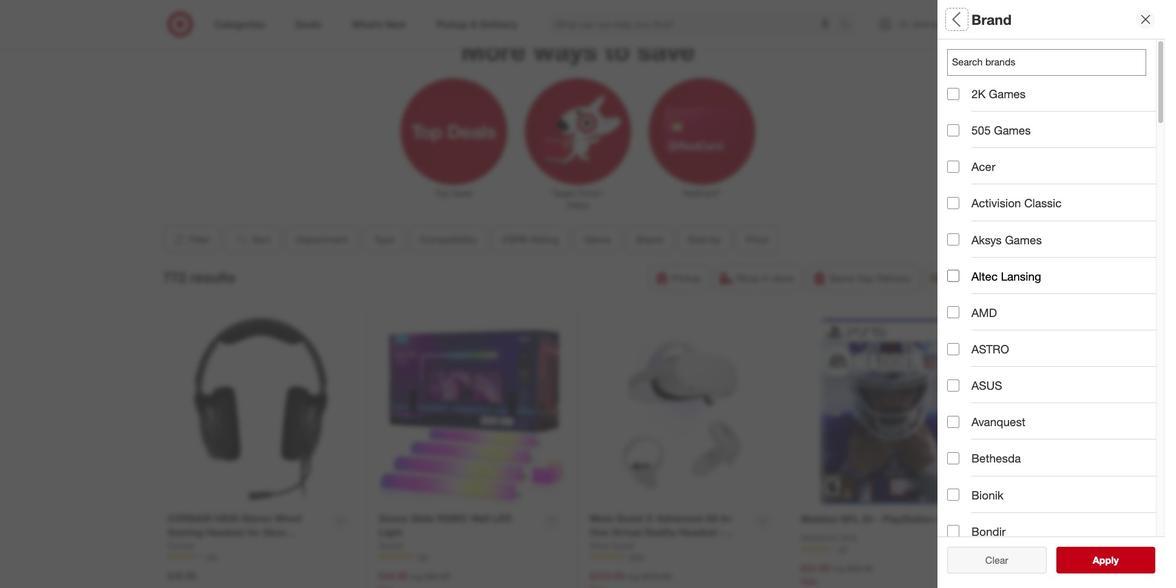 Task type: vqa. For each thing, say whether or not it's contained in the screenshot.
the (1gal) in the right bottom of the page
no



Task type: describe. For each thing, give the bounding box(es) containing it.
genre inside all filters dialog
[[947, 222, 981, 236]]

sold by inside all filters dialog
[[947, 307, 988, 321]]

What can we help you find? suggestions appear below search field
[[547, 11, 843, 38]]

bionik
[[972, 488, 1004, 502]]

headset inside "corsair hs35 stereo wired gaming headset for xbox one/playstation 4/nintendo switch/pc"
[[206, 527, 244, 539]]

aksys games
[[972, 233, 1042, 247]]

top deals
[[435, 188, 473, 199]]

103
[[416, 553, 428, 562]]

2:
[[646, 513, 654, 525]]

1 vertical spatial rating
[[530, 234, 559, 246]]

save
[[637, 34, 695, 67]]

0 vertical spatial sold by
[[688, 234, 721, 246]]

24
[[862, 513, 873, 526]]

filter
[[189, 234, 210, 246]]

govee for govee
[[379, 541, 403, 551]]

type inside all filters dialog
[[947, 94, 973, 108]]

meta quest
[[590, 541, 634, 551]]

clear button
[[947, 547, 1047, 574]]

0 horizontal spatial genre button
[[574, 226, 621, 253]]

see
[[1080, 555, 1098, 567]]

esrb inside all filters dialog
[[947, 179, 979, 193]]

led
[[493, 513, 512, 525]]

by inside all filters dialog
[[975, 307, 988, 321]]

top
[[435, 188, 449, 199]]

0 horizontal spatial esrb
[[502, 234, 528, 246]]

rating for top esrb rating button
[[982, 179, 1018, 193]]

featured button
[[947, 464, 1156, 507]]

rgbic
[[437, 513, 468, 525]]

xbox
[[263, 527, 286, 539]]

activision classic
[[972, 196, 1062, 210]]

virtual
[[611, 527, 642, 539]]

meta quest 2: advanced all-in- one virtual reality headset - 128gb
[[590, 513, 734, 553]]

$69.99 for $34.99
[[847, 564, 873, 574]]

playstation
[[882, 513, 935, 526]]

see results
[[1080, 555, 1132, 567]]

in-
[[721, 513, 734, 525]]

shipping button
[[924, 265, 993, 292]]

deals button
[[947, 379, 1156, 422]]

meta quest link
[[590, 540, 634, 552]]

reg for $34.99
[[833, 564, 845, 574]]

corsair
[[168, 513, 212, 525]]

glide
[[411, 513, 434, 525]]

games for 2k games
[[989, 87, 1026, 101]]

123
[[205, 553, 217, 562]]

target
[[552, 188, 575, 199]]

0 horizontal spatial genre
[[584, 234, 611, 246]]

offers
[[567, 200, 590, 211]]

Aksys Games checkbox
[[947, 234, 959, 246]]

activision
[[972, 196, 1021, 210]]

pickup
[[672, 273, 701, 285]]

day
[[857, 273, 874, 285]]

shop in store button
[[714, 265, 802, 292]]

$249.99 reg $299.99
[[590, 570, 672, 583]]

clear all
[[979, 555, 1015, 567]]

target circle™ offers
[[552, 188, 604, 211]]

deals inside "link"
[[451, 188, 473, 199]]

results for see results
[[1100, 555, 1132, 567]]

505
[[972, 123, 991, 137]]

1 vertical spatial brand
[[636, 234, 662, 246]]

govee glide rgbic wall led light
[[379, 513, 512, 539]]

rating for guest rating "button"
[[983, 519, 1019, 533]]

brand inside 'dialog'
[[972, 11, 1012, 28]]

0 vertical spatial -
[[876, 513, 880, 526]]

1 horizontal spatial compatibility button
[[947, 124, 1156, 167]]

Avanquest checkbox
[[947, 416, 959, 428]]

price inside all filters dialog
[[947, 349, 976, 363]]

acer
[[972, 160, 996, 174]]

brand dialog
[[938, 0, 1165, 589]]

redcard™
[[683, 188, 721, 199]]

govee for govee glide rgbic wall led light
[[379, 513, 408, 525]]

filter button
[[163, 226, 219, 253]]

123 link
[[168, 552, 354, 563]]

$34.99
[[801, 563, 830, 575]]

compatibility inside all filters dialog
[[947, 137, 1020, 151]]

772 results
[[163, 269, 235, 286]]

Activision Classic checkbox
[[947, 197, 959, 209]]

meta for meta quest 2: advanced all-in- one virtual reality headset - 128gb
[[590, 513, 613, 525]]

1 horizontal spatial price button
[[947, 337, 1156, 379]]

$48.99
[[379, 570, 408, 583]]

0 vertical spatial price
[[746, 234, 768, 246]]

amd
[[972, 306, 997, 320]]

0 vertical spatial type button
[[947, 82, 1156, 124]]

ASUS checkbox
[[947, 380, 959, 392]]

Bethesda checkbox
[[947, 453, 959, 465]]

0 horizontal spatial compatibility
[[419, 234, 477, 246]]

department inside all filters dialog
[[947, 52, 1013, 66]]

$48.99 reg $69.99
[[379, 570, 450, 583]]

Altec Lansing checkbox
[[947, 270, 959, 282]]

shop
[[736, 273, 759, 285]]

deals inside button
[[947, 392, 978, 406]]

govee glide rgbic wall led light link
[[379, 512, 537, 540]]

0 horizontal spatial by
[[710, 234, 721, 246]]

see results button
[[1056, 547, 1156, 574]]

ASTRO checkbox
[[947, 343, 959, 355]]

sort button
[[224, 226, 281, 253]]

shipping
[[947, 273, 985, 285]]

store
[[772, 273, 794, 285]]

$34.99 reg $69.99 sale
[[801, 563, 873, 587]]

games for 505 games
[[994, 123, 1031, 137]]

2K Games checkbox
[[947, 88, 959, 100]]

1 vertical spatial sold by button
[[947, 294, 1156, 337]]

5
[[938, 513, 943, 526]]

Acer checkbox
[[947, 161, 959, 173]]

sale
[[801, 577, 818, 587]]

one/playstation
[[168, 541, 242, 553]]

505 Games checkbox
[[947, 124, 959, 136]]

madden nfl 24 - playstation 5 link
[[801, 513, 943, 527]]

quest for meta quest
[[611, 541, 634, 551]]

ways
[[533, 34, 597, 67]]

clear all button
[[947, 547, 1047, 574]]

condition
[[947, 434, 1000, 448]]

$249.99
[[590, 570, 624, 583]]

madden
[[801, 513, 838, 526]]

1 vertical spatial esrb rating
[[502, 234, 559, 246]]

pickup button
[[649, 265, 709, 292]]



Task type: locate. For each thing, give the bounding box(es) containing it.
rating down target
[[530, 234, 559, 246]]

in
[[762, 273, 770, 285]]

1 horizontal spatial headset
[[679, 527, 717, 539]]

8 link
[[964, 11, 991, 38]]

deals right the top
[[451, 188, 473, 199]]

department button
[[947, 39, 1156, 82], [285, 226, 358, 253]]

39 link
[[801, 544, 989, 555]]

shop in store
[[736, 273, 794, 285]]

reg for $48.99
[[410, 572, 423, 582]]

0 vertical spatial type
[[947, 94, 973, 108]]

lansing
[[1001, 269, 1041, 283]]

0 horizontal spatial $69.99
[[425, 572, 450, 582]]

quest inside "meta quest" link
[[611, 541, 634, 551]]

reg
[[833, 564, 845, 574], [410, 572, 423, 582], [627, 572, 639, 582]]

results
[[190, 269, 235, 286], [1100, 555, 1132, 567]]

0 vertical spatial results
[[190, 269, 235, 286]]

- inside meta quest 2: advanced all-in- one virtual reality headset - 128gb
[[720, 527, 724, 539]]

electronic arts
[[801, 533, 857, 543]]

$69.99 down arts
[[847, 564, 873, 574]]

sold by down 'shipping'
[[947, 307, 988, 321]]

aksys
[[972, 233, 1002, 247]]

$299.99
[[642, 572, 672, 582]]

1 vertical spatial price button
[[947, 337, 1156, 379]]

1 horizontal spatial type button
[[947, 82, 1156, 124]]

govee down 'light'
[[379, 541, 403, 551]]

altec lansing
[[972, 269, 1041, 283]]

condition button
[[947, 422, 1156, 464]]

sold by up pickup
[[688, 234, 721, 246]]

genre down activision classic checkbox
[[947, 222, 981, 236]]

one
[[590, 527, 609, 539]]

all
[[947, 11, 964, 28]]

1 vertical spatial quest
[[611, 541, 634, 551]]

compatibility button up the classic
[[947, 124, 1156, 167]]

esrb rating button
[[947, 167, 1156, 209], [492, 226, 569, 253]]

0 vertical spatial compatibility button
[[947, 124, 1156, 167]]

genre button up lansing
[[947, 209, 1156, 252]]

games
[[989, 87, 1026, 101], [994, 123, 1031, 137], [1005, 233, 1042, 247]]

0 vertical spatial deals
[[451, 188, 473, 199]]

genre button
[[947, 209, 1156, 252], [574, 226, 621, 253]]

compatibility up acer
[[947, 137, 1020, 151]]

0 vertical spatial govee
[[379, 513, 408, 525]]

1 vertical spatial games
[[994, 123, 1031, 137]]

corsair hs35 stereo wired gaming headset for xbox one/playstation 4/nintendo switch/pc link
[[168, 512, 326, 567]]

same
[[829, 273, 855, 285]]

brand
[[972, 11, 1012, 28], [636, 234, 662, 246], [947, 264, 980, 278]]

0 vertical spatial quest
[[616, 513, 643, 525]]

reg down 39
[[833, 564, 845, 574]]

electronic arts link
[[801, 532, 857, 544]]

0 horizontal spatial esrb rating button
[[492, 226, 569, 253]]

0 vertical spatial meta
[[590, 513, 613, 525]]

genre
[[947, 222, 981, 236], [584, 234, 611, 246]]

1 horizontal spatial genre
[[947, 222, 981, 236]]

1 horizontal spatial compatibility
[[947, 137, 1020, 151]]

1 horizontal spatial reg
[[627, 572, 639, 582]]

8
[[982, 13, 986, 20]]

0 vertical spatial esrb rating button
[[947, 167, 1156, 209]]

reg inside the $249.99 reg $299.99
[[627, 572, 639, 582]]

all
[[1005, 555, 1015, 567]]

1 horizontal spatial sold by button
[[947, 294, 1156, 337]]

govee
[[379, 513, 408, 525], [379, 541, 403, 551]]

astro
[[972, 342, 1009, 356]]

search
[[834, 19, 863, 31]]

rating
[[982, 179, 1018, 193], [530, 234, 559, 246], [983, 519, 1019, 533]]

clear for clear
[[985, 555, 1008, 567]]

rating down bionik
[[983, 519, 1019, 533]]

bethesda
[[972, 452, 1021, 466]]

govee up 'light'
[[379, 513, 408, 525]]

1605 link
[[590, 552, 777, 563]]

1 horizontal spatial price
[[947, 349, 976, 363]]

top deals link
[[392, 76, 516, 200]]

results for 772 results
[[190, 269, 235, 286]]

games right 2k
[[989, 87, 1026, 101]]

deals up avanquest option
[[947, 392, 978, 406]]

all-
[[706, 513, 721, 525]]

by down redcard™
[[710, 234, 721, 246]]

more ways to save
[[461, 34, 695, 67]]

all filters
[[947, 11, 1006, 28]]

1 vertical spatial results
[[1100, 555, 1132, 567]]

$69.99 for $48.99
[[425, 572, 450, 582]]

results right 772 on the top of page
[[190, 269, 235, 286]]

0 horizontal spatial brand button
[[626, 226, 673, 253]]

reg down the 103
[[410, 572, 423, 582]]

0 horizontal spatial department button
[[285, 226, 358, 253]]

1 horizontal spatial department button
[[947, 39, 1156, 82]]

same day delivery
[[829, 273, 912, 285]]

brand down aksys games checkbox
[[947, 264, 980, 278]]

1 vertical spatial price
[[947, 349, 976, 363]]

0 vertical spatial rating
[[982, 179, 1018, 193]]

0 horizontal spatial price button
[[736, 226, 779, 253]]

guest
[[947, 519, 980, 533]]

$69.99 inside $48.99 reg $69.99
[[425, 572, 450, 582]]

sort
[[252, 234, 270, 246]]

esrb rating inside all filters dialog
[[947, 179, 1018, 193]]

- down in-
[[720, 527, 724, 539]]

quest
[[616, 513, 643, 525], [611, 541, 634, 551]]

govee link
[[379, 540, 403, 552]]

target holiday price match guarantee image
[[214, 0, 942, 22]]

1 vertical spatial type button
[[363, 226, 404, 253]]

1 horizontal spatial department
[[947, 52, 1013, 66]]

corsair hs35 stereo wired gaming headset for xbox one/playstation 4/nintendo switch/pc image
[[168, 318, 354, 505], [168, 318, 354, 505]]

by right amd option
[[975, 307, 988, 321]]

1 horizontal spatial type
[[947, 94, 973, 108]]

0 horizontal spatial type
[[373, 234, 394, 246]]

type
[[947, 94, 973, 108], [373, 234, 394, 246]]

brand right all
[[972, 11, 1012, 28]]

corsair link
[[168, 540, 195, 552]]

0 vertical spatial sold by button
[[677, 226, 731, 253]]

same day delivery button
[[807, 265, 919, 292]]

clear left the all
[[979, 555, 1002, 567]]

sold by button up pickup
[[677, 226, 731, 253]]

quest inside meta quest 2: advanced all-in- one virtual reality headset - 128gb
[[616, 513, 643, 525]]

delivery
[[877, 273, 912, 285]]

1 horizontal spatial sold by
[[947, 307, 988, 321]]

1 horizontal spatial esrb rating
[[947, 179, 1018, 193]]

games up lansing
[[1005, 233, 1042, 247]]

all filters dialog
[[938, 0, 1165, 589]]

headset inside meta quest 2: advanced all-in- one virtual reality headset - 128gb
[[679, 527, 717, 539]]

$69.99 inside $34.99 reg $69.99 sale
[[847, 564, 873, 574]]

1 horizontal spatial esrb rating button
[[947, 167, 1156, 209]]

brand button down aksys games
[[947, 252, 1156, 294]]

0 horizontal spatial sold by button
[[677, 226, 731, 253]]

0 vertical spatial games
[[989, 87, 1026, 101]]

Bionik checkbox
[[947, 489, 959, 501]]

0 vertical spatial sold
[[688, 234, 708, 246]]

brand inside all filters dialog
[[947, 264, 980, 278]]

for
[[247, 527, 260, 539]]

reality
[[644, 527, 676, 539]]

featured
[[947, 477, 996, 491]]

gaming
[[168, 527, 203, 539]]

games right 505
[[994, 123, 1031, 137]]

apply
[[1093, 555, 1119, 567]]

1 meta from the top
[[590, 513, 613, 525]]

0 horizontal spatial esrb rating
[[502, 234, 559, 246]]

2 vertical spatial games
[[1005, 233, 1042, 247]]

quest up virtual
[[616, 513, 643, 525]]

esrb rating down acer
[[947, 179, 1018, 193]]

0 horizontal spatial compatibility button
[[409, 226, 487, 253]]

madden nfl 24 - playstation 5 image
[[801, 318, 989, 506], [801, 318, 989, 506]]

0 vertical spatial compatibility
[[947, 137, 1020, 151]]

search button
[[834, 11, 863, 40]]

results inside button
[[1100, 555, 1132, 567]]

nfl
[[841, 513, 860, 526]]

none text field inside brand 'dialog'
[[947, 49, 1146, 76]]

None text field
[[947, 49, 1146, 76]]

corsair
[[168, 541, 195, 551]]

2 vertical spatial brand
[[947, 264, 980, 278]]

wall
[[471, 513, 490, 525]]

brand button up pickup button
[[626, 226, 673, 253]]

0 vertical spatial brand
[[972, 11, 1012, 28]]

1 vertical spatial sold by
[[947, 307, 988, 321]]

2 vertical spatial rating
[[983, 519, 1019, 533]]

1 vertical spatial govee
[[379, 541, 403, 551]]

meta quest 2: advanced all-in- one virtual reality headset - 128gb link
[[590, 512, 748, 553]]

103 link
[[379, 552, 566, 563]]

0 horizontal spatial department
[[296, 234, 348, 246]]

sold up pickup
[[688, 234, 708, 246]]

Bondir checkbox
[[947, 526, 959, 538]]

0 horizontal spatial reg
[[410, 572, 423, 582]]

1 vertical spatial meta
[[590, 541, 609, 551]]

1 horizontal spatial results
[[1100, 555, 1132, 567]]

1 horizontal spatial brand button
[[947, 252, 1156, 294]]

0 horizontal spatial results
[[190, 269, 235, 286]]

govee inside govee glide rgbic wall led light
[[379, 513, 408, 525]]

light
[[379, 527, 402, 539]]

1605
[[628, 553, 644, 562]]

1 vertical spatial department
[[296, 234, 348, 246]]

-
[[876, 513, 880, 526], [720, 527, 724, 539]]

- right 24
[[876, 513, 880, 526]]

sold inside all filters dialog
[[947, 307, 972, 321]]

2 horizontal spatial reg
[[833, 564, 845, 574]]

0 horizontal spatial price
[[746, 234, 768, 246]]

2 govee from the top
[[379, 541, 403, 551]]

1 clear from the left
[[979, 555, 1002, 567]]

reg inside $48.99 reg $69.99
[[410, 572, 423, 582]]

meta for meta quest
[[590, 541, 609, 551]]

1 vertical spatial -
[[720, 527, 724, 539]]

2 headset from the left
[[679, 527, 717, 539]]

reg for $249.99
[[627, 572, 639, 582]]

0 horizontal spatial sold
[[688, 234, 708, 246]]

circle™
[[578, 188, 604, 199]]

2 clear from the left
[[985, 555, 1008, 567]]

4/nintendo
[[245, 541, 296, 553]]

headset
[[206, 527, 244, 539], [679, 527, 717, 539]]

altec
[[972, 269, 998, 283]]

compatibility down the top
[[419, 234, 477, 246]]

hs35
[[215, 513, 239, 525]]

to
[[605, 34, 630, 67]]

redcard™ link
[[640, 76, 764, 200]]

0 vertical spatial by
[[710, 234, 721, 246]]

clear inside all filters dialog
[[979, 555, 1002, 567]]

$69.99 down the 103
[[425, 572, 450, 582]]

sold down "shipping" button
[[947, 307, 972, 321]]

1 horizontal spatial genre button
[[947, 209, 1156, 252]]

meta inside meta quest 2: advanced all-in- one virtual reality headset - 128gb
[[590, 513, 613, 525]]

genre button down offers
[[574, 226, 621, 253]]

0 horizontal spatial headset
[[206, 527, 244, 539]]

1 govee from the top
[[379, 513, 408, 525]]

0 vertical spatial department button
[[947, 39, 1156, 82]]

0 horizontal spatial -
[[720, 527, 724, 539]]

govee glide rgbic wall led light image
[[379, 318, 566, 505], [379, 318, 566, 505]]

1 horizontal spatial sold
[[947, 307, 972, 321]]

2 meta from the top
[[590, 541, 609, 551]]

0 vertical spatial esrb
[[947, 179, 979, 193]]

reg inside $34.99 reg $69.99 sale
[[833, 564, 845, 574]]

clear inside brand 'dialog'
[[985, 555, 1008, 567]]

1 vertical spatial compatibility
[[419, 234, 477, 246]]

1 horizontal spatial esrb
[[947, 179, 979, 193]]

compatibility button down the top
[[409, 226, 487, 253]]

AMD checkbox
[[947, 307, 959, 319]]

0 horizontal spatial sold by
[[688, 234, 721, 246]]

games for aksys games
[[1005, 233, 1042, 247]]

1 vertical spatial esrb rating button
[[492, 226, 569, 253]]

1 horizontal spatial $69.99
[[847, 564, 873, 574]]

department
[[947, 52, 1013, 66], [296, 234, 348, 246]]

stereo
[[242, 513, 272, 525]]

quest for meta quest 2: advanced all-in- one virtual reality headset - 128gb
[[616, 513, 643, 525]]

1 vertical spatial compatibility button
[[409, 226, 487, 253]]

advanced
[[657, 513, 703, 525]]

rating inside "button"
[[983, 519, 1019, 533]]

1 vertical spatial department button
[[285, 226, 358, 253]]

clear for clear all
[[979, 555, 1002, 567]]

0 vertical spatial price button
[[736, 226, 779, 253]]

reg down 1605
[[627, 572, 639, 582]]

0 vertical spatial department
[[947, 52, 1013, 66]]

quest down virtual
[[611, 541, 634, 551]]

results right see
[[1100, 555, 1132, 567]]

meta up one
[[590, 513, 613, 525]]

1 vertical spatial deals
[[947, 392, 978, 406]]

price up asus checkbox
[[947, 349, 976, 363]]

guest rating
[[947, 519, 1019, 533]]

1 headset from the left
[[206, 527, 244, 539]]

headset down hs35
[[206, 527, 244, 539]]

0 vertical spatial esrb rating
[[947, 179, 1018, 193]]

wired
[[275, 513, 302, 525]]

clear down bondir
[[985, 555, 1008, 567]]

0 horizontal spatial type button
[[363, 226, 404, 253]]

1 horizontal spatial by
[[975, 307, 988, 321]]

price up shop in store button
[[746, 234, 768, 246]]

genre down offers
[[584, 234, 611, 246]]

arts
[[841, 533, 857, 543]]

0 horizontal spatial deals
[[451, 188, 473, 199]]

1 vertical spatial esrb
[[502, 234, 528, 246]]

meta down one
[[590, 541, 609, 551]]

esrb rating down target
[[502, 234, 559, 246]]

rating up activision
[[982, 179, 1018, 193]]

1 vertical spatial type
[[373, 234, 394, 246]]

meta quest 2: advanced all-in-one virtual reality headset - 128gb image
[[590, 318, 777, 505], [590, 318, 777, 505]]

772
[[163, 269, 186, 286]]

headset down all-
[[679, 527, 717, 539]]

1 horizontal spatial deals
[[947, 392, 978, 406]]

1 horizontal spatial -
[[876, 513, 880, 526]]

sold by button down lansing
[[947, 294, 1156, 337]]

1 vertical spatial sold
[[947, 307, 972, 321]]

filters
[[968, 11, 1006, 28]]

brand up pickup button
[[636, 234, 662, 246]]

1 vertical spatial by
[[975, 307, 988, 321]]



